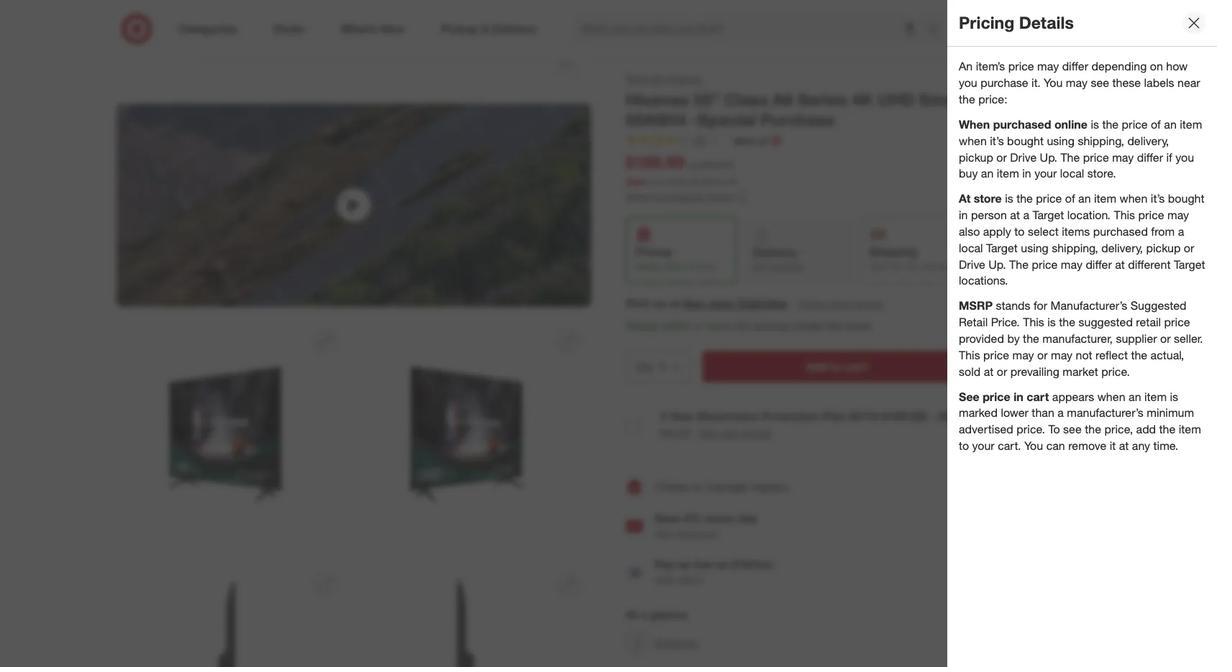 Task type: vqa. For each thing, say whether or not it's contained in the screenshot.


Task type: describe. For each thing, give the bounding box(es) containing it.
create or manage registry
[[655, 480, 790, 494]]

suggested
[[1079, 316, 1134, 330]]

may inside is the price of an item when it's bought using shipping, delivery, pickup or drive up. the price may differ if you buy an item in your local store.
[[1113, 150, 1135, 164]]

of for you
[[1152, 117, 1162, 131]]

it's for item
[[991, 134, 1005, 148]]

you inside an item's price may differ depending on how you purchase it. you may see these labels near the price:
[[959, 76, 978, 90]]

msrp
[[959, 299, 993, 313]]

details
[[743, 428, 772, 440]]

an right buy
[[982, 167, 994, 181]]

item up minimum
[[1145, 390, 1168, 404]]

a up "select"
[[1024, 208, 1030, 222]]

your inside appears when an item is marked lower than a manufacturer's minimum advertised price. to see the price, add the item to your cart. you can remove it at any time.
[[973, 439, 995, 453]]

by inside stands for manufacturer's suggested retail price. this is the suggested retail price provided by the manufacturer, supplier or seller. this price may or may not reflect the actual, sold at or prevailing market price.
[[1008, 332, 1020, 346]]

or inside the is the price of an item when it's bought in person at a target location. this price may also apply to select items purchased from a local target using shipping, delivery, pickup or drive up. the price may differ at different target locations.
[[1185, 241, 1195, 255]]

is the price of an item when it's bought using shipping, delivery, pickup or drive up. the price may differ if you buy an item in your local store.
[[959, 117, 1203, 181]]

2 inside '2 year electronics protection plan ($175-$199.99) - allstate $30.00 · see plan details'
[[661, 410, 667, 424]]

than
[[1032, 406, 1055, 420]]

at store
[[959, 192, 1002, 206]]

oakridge
[[738, 296, 788, 310]]

an item's price may differ depending on how you purchase it. you may see these labels near the price:
[[959, 59, 1201, 106]]

2 as from the left
[[716, 558, 729, 572]]

see plan details button
[[700, 427, 772, 441]]

2 vertical spatial pickup
[[754, 319, 789, 333]]

uhd
[[878, 89, 915, 109]]

2 year electronics protection plan ($175-$199.99) - allstate $30.00 · see plan details
[[661, 410, 980, 441]]

protection
[[762, 410, 819, 424]]

or up prevailing at the right bottom
[[1038, 348, 1048, 362]]

shipping, inside is the price of an item when it's bought using shipping, delivery, pickup or drive up. the price may differ if you buy an item in your local store.
[[1078, 134, 1125, 148]]

may down the 'items'
[[1062, 258, 1083, 272]]

1 vertical spatial this
[[1024, 316, 1045, 330]]

shipping
[[870, 245, 918, 259]]

registry
[[751, 480, 790, 494]]

manufacturer's
[[1068, 406, 1144, 420]]

select
[[1028, 225, 1059, 239]]

when inside pricing details dialog
[[959, 117, 991, 131]]

when for an
[[959, 134, 987, 148]]

save 5% every day with redcard
[[655, 512, 758, 541]]

sale
[[626, 175, 647, 188]]

apply
[[984, 225, 1012, 239]]

by inside shipping get it by thu, nov 30
[[893, 261, 902, 272]]

drive inside the is the price of an item when it's bought in person at a target location. this price may also apply to select items purchased from a local target using shipping, delivery, pickup or drive up. the price may differ at different target locations.
[[959, 258, 986, 272]]

different
[[1129, 258, 1171, 272]]

at inside stands for manufacturer's suggested retail price. this is the suggested retail price provided by the manufacturer, supplier or seller. this price may or may not reflect the actual, sold at or prevailing market price.
[[984, 365, 994, 379]]

item down minimum
[[1179, 423, 1202, 437]]

or up see price in cart
[[997, 365, 1008, 379]]

year
[[670, 410, 694, 424]]

allstate
[[938, 410, 980, 424]]

hisense 55&#34; class a6 series 4k uhd smart google tv - 55a6h4 -special purchase, 2 of 7, play video image
[[117, 104, 592, 308]]

class
[[725, 89, 768, 109]]

see inside pricing details dialog
[[959, 390, 980, 404]]

1 vertical spatial store
[[845, 319, 871, 333]]

bluetooth
[[655, 638, 699, 650]]

search button
[[921, 13, 955, 48]]

with inside save 5% every day with redcard
[[655, 529, 675, 541]]

55"
[[694, 89, 720, 109]]

the inside the is the price of an item when it's bought in person at a target location. this price may also apply to select items purchased from a local target using shipping, delivery, pickup or drive up. the price may differ at different target locations.
[[1017, 192, 1034, 206]]

0 horizontal spatial when purchased online
[[626, 191, 733, 204]]

pickup inside is the price of an item when it's bought using shipping, delivery, pickup or drive up. the price may differ if you buy an item in your local store.
[[959, 150, 994, 164]]

cart inside pricing details dialog
[[1027, 390, 1050, 404]]

30
[[941, 261, 951, 272]]

an inside appears when an item is marked lower than a manufacturer's minimum advertised price. to see the price, add the item to your cart. you can remove it at any time.
[[1129, 390, 1142, 404]]

the down supplier
[[1132, 348, 1148, 362]]

(
[[703, 177, 705, 187]]

can
[[1047, 439, 1066, 453]]

price up from
[[1139, 208, 1165, 222]]

an up if
[[1165, 117, 1177, 131]]

price down 'these'
[[1123, 117, 1148, 131]]

at for at store
[[959, 192, 971, 206]]

google
[[972, 89, 1029, 109]]

redcard
[[678, 529, 718, 541]]

or up actual,
[[1161, 332, 1172, 346]]

series
[[798, 89, 848, 109]]

check
[[797, 297, 826, 310]]

search
[[921, 23, 955, 37]]

hisense 55&#34; class a6 series 4k uhd smart google tv - 55a6h4 -special purchase, 3 of 7 image
[[117, 319, 348, 551]]

100.00
[[674, 177, 700, 187]]

local inside is the price of an item when it's bought using shipping, delivery, pickup or drive up. the price may differ if you buy an item in your local store.
[[1061, 167, 1085, 181]]

depending
[[1092, 59, 1148, 73]]

remove
[[1069, 439, 1107, 453]]

reflect
[[1096, 348, 1129, 362]]

how
[[1167, 59, 1188, 73]]

0 horizontal spatial target
[[987, 241, 1018, 255]]

local inside the is the price of an item when it's bought in person at a target location. this price may also apply to select items purchased from a local target using shipping, delivery, pickup or drive up. the price may differ at different target locations.
[[959, 241, 984, 255]]

electronics
[[698, 410, 759, 424]]

is inside is the price of an item when it's bought using shipping, delivery, pickup or drive up. the price may differ if you buy an item in your local store.
[[1091, 117, 1100, 131]]

to inside button
[[831, 360, 842, 374]]

drive inside is the price of an item when it's bought using shipping, delivery, pickup or drive up. the price may differ if you buy an item in your local store.
[[1011, 150, 1037, 164]]

nov
[[924, 261, 939, 272]]

stores
[[855, 297, 883, 310]]

2 vertical spatial target
[[1175, 258, 1206, 272]]

day
[[738, 512, 758, 526]]

bought for a
[[1169, 192, 1205, 206]]

plan
[[721, 428, 740, 440]]

is inside stands for manufacturer's suggested retail price. this is the suggested retail price provided by the manufacturer, supplier or seller. this price may or may not reflect the actual, sold at or prevailing market price.
[[1048, 316, 1057, 330]]

1 vertical spatial purchased
[[655, 191, 703, 204]]

not
[[1076, 348, 1093, 362]]

)
[[736, 177, 738, 187]]

may right tv
[[1067, 76, 1088, 90]]

it's for from
[[1152, 192, 1165, 206]]

purchase
[[761, 110, 835, 130]]

shipping, inside the is the price of an item when it's bought in person at a target location. this price may also apply to select items purchased from a local target using shipping, delivery, pickup or drive up. the price may differ at different target locations.
[[1052, 241, 1099, 255]]

when for purchased
[[1120, 192, 1148, 206]]

to for see price in cart
[[959, 439, 970, 453]]

price,
[[1105, 423, 1134, 437]]

of for select
[[1066, 192, 1076, 206]]

stands
[[997, 299, 1031, 313]]

off
[[725, 177, 736, 187]]

the up time.
[[1160, 423, 1176, 437]]

stands for manufacturer's suggested retail price. this is the suggested retail price provided by the manufacturer, supplier or seller. this price may or may not reflect the actual, sold at or prevailing market price.
[[959, 299, 1204, 379]]

check other stores button
[[797, 296, 884, 312]]

at right up
[[670, 296, 681, 310]]

manage
[[706, 480, 748, 494]]

at up the apply
[[1011, 208, 1021, 222]]

time.
[[1154, 439, 1179, 453]]

pickup
[[636, 245, 673, 259]]

item up at store
[[997, 167, 1020, 181]]

at left different
[[1116, 258, 1126, 272]]

you inside is the price of an item when it's bought using shipping, delivery, pickup or drive up. the price may differ if you buy an item in your local store.
[[1176, 150, 1195, 164]]

in inside is the price of an item when it's bought using shipping, delivery, pickup or drive up. the price may differ if you buy an item in your local store.
[[1023, 167, 1032, 181]]

for inside stands for manufacturer's suggested retail price. this is the suggested retail price provided by the manufacturer, supplier or seller. this price may or may not reflect the actual, sold at or prevailing market price.
[[1034, 299, 1048, 313]]

$199.99 reg $299.99 sale save $ 100.00 ( 33 % off )
[[626, 152, 738, 188]]

0 vertical spatial purchased
[[994, 117, 1052, 131]]

What can we help you find? suggestions appear below search field
[[572, 13, 931, 45]]

location.
[[1068, 208, 1111, 222]]

manufacturer's
[[1051, 299, 1128, 313]]

2 inside pickup ready within 2 hours
[[688, 261, 692, 272]]

the up prevailing at the right bottom
[[1024, 332, 1040, 346]]

$19/mo.
[[732, 558, 775, 572]]

smart
[[919, 89, 968, 109]]

buy
[[959, 167, 978, 181]]

up. inside the is the price of an item when it's bought in person at a target location. this price may also apply to select items purchased from a local target using shipping, delivery, pickup or drive up. the price may differ at different target locations.
[[989, 258, 1007, 272]]

bluetooth button
[[626, 628, 699, 660]]

your inside is the price of an item when it's bought using shipping, delivery, pickup or drive up. the price may differ if you buy an item in your local store.
[[1035, 167, 1058, 181]]

an inside the is the price of an item when it's bought in person at a target location. this price may also apply to select items purchased from a local target using shipping, delivery, pickup or drive up. the price may differ at different target locations.
[[1079, 192, 1092, 206]]

price up seller.
[[1165, 316, 1191, 330]]

$199.99
[[626, 152, 685, 172]]

2 vertical spatial this
[[959, 348, 981, 362]]

may up prevailing at the right bottom
[[1013, 348, 1035, 362]]

0 vertical spatial -
[[1059, 89, 1066, 109]]

26
[[694, 134, 705, 147]]

item down near
[[1181, 117, 1203, 131]]

or inside is the price of an item when it's bought using shipping, delivery, pickup or drive up. the price may differ if you buy an item in your local store.
[[997, 150, 1008, 164]]

·
[[694, 426, 697, 441]]

to
[[1049, 423, 1061, 437]]

a right from
[[1179, 225, 1185, 239]]

low
[[694, 558, 713, 572]]

supplier
[[1117, 332, 1158, 346]]

to for at store
[[1015, 225, 1025, 239]]

price. inside appears when an item is marked lower than a manufacturer's minimum advertised price. to see the price, add the item to your cart. you can remove it at any time.
[[1017, 423, 1046, 437]]

is inside the is the price of an item when it's bought in person at a target location. this price may also apply to select items purchased from a local target using shipping, delivery, pickup or drive up. the price may differ at different target locations.
[[1006, 192, 1014, 206]]

2 within from the top
[[662, 319, 692, 333]]

items
[[1063, 225, 1091, 239]]

a inside appears when an item is marked lower than a manufacturer's minimum advertised price. to see the price, add the item to your cart. you can remove it at any time.
[[1058, 406, 1064, 420]]

prevailing
[[1011, 365, 1060, 379]]

it inside appears when an item is marked lower than a manufacturer's minimum advertised price. to see the price, add the item to your cart. you can remove it at any time.
[[1110, 439, 1117, 453]]

the inside is the price of an item when it's bought using shipping, delivery, pickup or drive up. the price may differ if you buy an item in your local store.
[[1061, 150, 1081, 164]]

0 horizontal spatial when
[[626, 191, 652, 204]]

may up from
[[1168, 208, 1190, 222]]



Task type: locate. For each thing, give the bounding box(es) containing it.
0 vertical spatial it
[[886, 261, 891, 272]]

by down price.
[[1008, 332, 1020, 346]]

price. inside stands for manufacturer's suggested retail price. this is the suggested retail price provided by the manufacturer, supplier or seller. this price may or may not reflect the actual, sold at or prevailing market price.
[[1102, 365, 1131, 379]]

item inside the is the price of an item when it's bought in person at a target location. this price may also apply to select items purchased from a local target using shipping, delivery, pickup or drive up. the price may differ at different target locations.
[[1095, 192, 1117, 206]]

for down san jose oakridge button on the right of page
[[737, 319, 751, 333]]

price up 'store.'
[[1084, 150, 1110, 164]]

1 horizontal spatial up.
[[1041, 150, 1058, 164]]

in up "also" on the top of page
[[959, 208, 968, 222]]

0 vertical spatial hisense
[[666, 73, 702, 85]]

up. down tv
[[1041, 150, 1058, 164]]

appears
[[1053, 390, 1095, 404]]

0 horizontal spatial see
[[700, 428, 718, 440]]

hours down the jose
[[705, 319, 734, 333]]

it's inside is the price of an item when it's bought using shipping, delivery, pickup or drive up. the price may differ if you buy an item in your local store.
[[991, 134, 1005, 148]]

delivery, inside is the price of an item when it's bought using shipping, delivery, pickup or drive up. the price may differ if you buy an item in your local store.
[[1128, 134, 1170, 148]]

all
[[653, 73, 663, 85]]

you right if
[[1176, 150, 1195, 164]]

1 horizontal spatial this
[[1024, 316, 1045, 330]]

bought for in
[[1008, 134, 1044, 148]]

1 vertical spatial for
[[737, 319, 751, 333]]

2 vertical spatial in
[[1014, 390, 1024, 404]]

pick
[[626, 296, 650, 310]]

1 horizontal spatial price.
[[1102, 365, 1131, 379]]

it inside shipping get it by thu, nov 30
[[886, 261, 891, 272]]

$
[[670, 177, 674, 187]]

available
[[770, 262, 803, 273]]

when inside the is the price of an item when it's bought in person at a target location. this price may also apply to select items purchased from a local target using shipping, delivery, pickup or drive up. the price may differ at different target locations.
[[1120, 192, 1148, 206]]

1 vertical spatial 2
[[696, 319, 702, 333]]

1 with from the top
[[655, 529, 675, 541]]

2 horizontal spatial this
[[1115, 208, 1136, 222]]

- right tv
[[1059, 89, 1066, 109]]

0 horizontal spatial it's
[[991, 134, 1005, 148]]

bought inside is the price of an item when it's bought using shipping, delivery, pickup or drive up. the price may differ if you buy an item in your local store.
[[1008, 134, 1044, 148]]

retail
[[1137, 316, 1162, 330]]

0 horizontal spatial it
[[886, 261, 891, 272]]

is the price of an item when it's bought in person at a target location. this price may also apply to select items purchased from a local target using shipping, delivery, pickup or drive up. the price may differ at different target locations.
[[959, 192, 1206, 288]]

advertised
[[959, 423, 1014, 437]]

the down check other stores button
[[826, 319, 842, 333]]

it's inside the is the price of an item when it's bought in person at a target location. this price may also apply to select items purchased from a local target using shipping, delivery, pickup or drive up. the price may differ at different target locations.
[[1152, 192, 1165, 206]]

0 vertical spatial at
[[959, 192, 971, 206]]

when
[[959, 117, 991, 131], [626, 191, 652, 204]]

1 vertical spatial hisense
[[626, 89, 689, 109]]

thu,
[[905, 261, 921, 272]]

is up minimum
[[1171, 390, 1179, 404]]

the left 'price:'
[[959, 92, 976, 106]]

hours inside pickup ready within 2 hours
[[695, 261, 717, 272]]

at
[[759, 134, 768, 147], [1011, 208, 1021, 222], [1116, 258, 1126, 272], [670, 296, 681, 310], [984, 365, 994, 379], [1120, 439, 1130, 453]]

1 vertical spatial -
[[691, 110, 698, 130]]

tv
[[1034, 89, 1054, 109]]

$299.99
[[702, 160, 733, 171]]

2
[[688, 261, 692, 272], [696, 319, 702, 333], [661, 410, 667, 424]]

online down % in the top of the page
[[706, 191, 733, 204]]

the inside the is the price of an item when it's bought in person at a target location. this price may also apply to select items purchased from a local target using shipping, delivery, pickup or drive up. the price may differ at different target locations.
[[1010, 258, 1029, 272]]

is up person
[[1006, 192, 1014, 206]]

or up suggested
[[1185, 241, 1195, 255]]

1 horizontal spatial by
[[1008, 332, 1020, 346]]

to right the apply
[[1015, 225, 1025, 239]]

see inside an item's price may differ depending on how you purchase it. you may see these labels near the price:
[[1091, 76, 1110, 90]]

is inside appears when an item is marked lower than a manufacturer's minimum advertised price. to see the price, add the item to your cart. you can remove it at any time.
[[1171, 390, 1179, 404]]

on
[[1151, 59, 1164, 73]]

provided
[[959, 332, 1005, 346]]

1 horizontal spatial for
[[1034, 299, 1048, 313]]

an up location.
[[1079, 192, 1092, 206]]

at right sold
[[984, 365, 994, 379]]

at
[[959, 192, 971, 206], [626, 608, 638, 622]]

0 vertical spatial you
[[959, 76, 978, 90]]

1 horizontal spatial see
[[1091, 76, 1110, 90]]

0 vertical spatial local
[[1061, 167, 1085, 181]]

add to cart
[[806, 360, 868, 374]]

may up "it."
[[1038, 59, 1060, 73]]

by left thu,
[[893, 261, 902, 272]]

as right low
[[716, 558, 729, 572]]

purchased down tv
[[994, 117, 1052, 131]]

0 vertical spatial to
[[1015, 225, 1025, 239]]

1 horizontal spatial cart
[[1027, 390, 1050, 404]]

drive down tv
[[1011, 150, 1037, 164]]

see inside appears when an item is marked lower than a manufacturer's minimum advertised price. to see the price, add the item to your cart. you can remove it at any time.
[[1064, 423, 1082, 437]]

at left "any"
[[1120, 439, 1130, 453]]

differ inside the is the price of an item when it's bought in person at a target location. this price may also apply to select items purchased from a local target using shipping, delivery, pickup or drive up. the price may differ at different target locations.
[[1086, 258, 1113, 272]]

of inside the is the price of an item when it's bought in person at a target location. this price may also apply to select items purchased from a local target using shipping, delivery, pickup or drive up. the price may differ at different target locations.
[[1066, 192, 1076, 206]]

the up remove
[[1086, 423, 1102, 437]]

it
[[886, 261, 891, 272], [1110, 439, 1117, 453]]

within down pickup at the top of the page
[[663, 261, 685, 272]]

your left 'store.'
[[1035, 167, 1058, 181]]

local down "also" on the top of page
[[959, 241, 984, 255]]

delivery, up if
[[1128, 134, 1170, 148]]

0 vertical spatial using
[[1048, 134, 1075, 148]]

see
[[959, 390, 980, 404], [700, 428, 718, 440]]

pickup down from
[[1147, 241, 1181, 255]]

1 vertical spatial see
[[700, 428, 718, 440]]

1 vertical spatial to
[[831, 360, 842, 374]]

pickup up buy
[[959, 150, 994, 164]]

1 vertical spatial it's
[[1152, 192, 1165, 206]]

when down sale
[[626, 191, 652, 204]]

of inside is the price of an item when it's bought using shipping, delivery, pickup or drive up. the price may differ if you buy an item in your local store.
[[1152, 117, 1162, 131]]

you left can at the bottom of page
[[1025, 439, 1044, 453]]

0 vertical spatial when purchased online
[[959, 117, 1088, 131]]

the inside an item's price may differ depending on how you purchase it. you may see these labels near the price:
[[959, 92, 976, 106]]

hisense down all on the right top of the page
[[626, 89, 689, 109]]

0 horizontal spatial purchased
[[655, 191, 703, 204]]

hisense 55&#34; class a6 series 4k uhd smart google tv - 55a6h4 -special purchase, 5 of 7 image
[[117, 562, 348, 668]]

26 link
[[626, 134, 719, 150]]

the up "select"
[[1017, 192, 1034, 206]]

an up manufacturer's
[[1129, 390, 1142, 404]]

see price in cart
[[959, 390, 1050, 404]]

hisense 55&#34; class a6 series 4k uhd smart google tv - 55a6h4 -special purchase, 1 of 7 image
[[117, 0, 592, 92]]

bought inside the is the price of an item when it's bought in person at a target location. this price may also apply to select items purchased from a local target using shipping, delivery, pickup or drive up. the price may differ at different target locations.
[[1169, 192, 1205, 206]]

see inside '2 year electronics protection plan ($175-$199.99) - allstate $30.00 · see plan details'
[[700, 428, 718, 440]]

hisense
[[666, 73, 702, 85], [626, 89, 689, 109]]

save
[[650, 177, 667, 187]]

drive up "locations."
[[959, 258, 986, 272]]

differ down the 'items'
[[1086, 258, 1113, 272]]

0 vertical spatial you
[[1044, 76, 1063, 90]]

within down san
[[662, 319, 692, 333]]

1 within from the top
[[663, 261, 685, 272]]

2 vertical spatial 2
[[661, 410, 667, 424]]

- left the allstate
[[930, 410, 935, 424]]

0 vertical spatial online
[[1055, 117, 1088, 131]]

at inside pricing details dialog
[[959, 192, 971, 206]]

target right different
[[1175, 258, 1206, 272]]

using inside is the price of an item when it's bought using shipping, delivery, pickup or drive up. the price may differ if you buy an item in your local store.
[[1048, 134, 1075, 148]]

the inside is the price of an item when it's bought using shipping, delivery, pickup or drive up. the price may differ if you buy an item in your local store.
[[1103, 117, 1119, 131]]

($175-
[[850, 410, 883, 424]]

with down pay at the right of the page
[[655, 575, 675, 587]]

when purchased online inside pricing details dialog
[[959, 117, 1088, 131]]

0 horizontal spatial price.
[[1017, 423, 1046, 437]]

1 vertical spatial ready
[[626, 319, 659, 333]]

ready down pick
[[626, 319, 659, 333]]

- inside '2 year electronics protection plan ($175-$199.99) - allstate $30.00 · see plan details'
[[930, 410, 935, 424]]

when inside appears when an item is marked lower than a manufacturer's minimum advertised price. to see the price, add the item to your cart. you can remove it at any time.
[[1098, 390, 1126, 404]]

it right the get
[[886, 261, 891, 272]]

price up "select"
[[1037, 192, 1063, 206]]

retail
[[959, 316, 988, 330]]

ready down pickup at the top of the page
[[636, 261, 660, 272]]

price:
[[979, 92, 1008, 106]]

delivery
[[753, 246, 798, 260]]

price inside an item's price may differ depending on how you purchase it. you may see these labels near the price:
[[1009, 59, 1035, 73]]

1 horizontal spatial as
[[716, 558, 729, 572]]

the
[[959, 92, 976, 106], [1103, 117, 1119, 131], [1017, 192, 1034, 206], [1060, 316, 1076, 330], [826, 319, 842, 333], [1024, 332, 1040, 346], [1132, 348, 1148, 362], [1086, 423, 1102, 437], [1160, 423, 1176, 437]]

1 vertical spatial hours
[[705, 319, 734, 333]]

0 vertical spatial delivery,
[[1128, 134, 1170, 148]]

1 horizontal spatial bought
[[1169, 192, 1205, 206]]

is
[[1091, 117, 1100, 131], [1006, 192, 1014, 206], [1048, 316, 1057, 330], [1171, 390, 1179, 404]]

1 vertical spatial shipping,
[[1052, 241, 1099, 255]]

get
[[870, 261, 884, 272]]

1 horizontal spatial it
[[1110, 439, 1117, 453]]

item
[[1181, 117, 1203, 131], [997, 167, 1020, 181], [1095, 192, 1117, 206], [1145, 390, 1168, 404], [1179, 423, 1202, 437]]

cart up than
[[1027, 390, 1050, 404]]

to right add
[[831, 360, 842, 374]]

store inside pricing details dialog
[[974, 192, 1002, 206]]

see down depending
[[1091, 76, 1110, 90]]

sold
[[959, 365, 981, 379]]

0 vertical spatial when
[[959, 134, 987, 148]]

cart right add
[[846, 360, 868, 374]]

$199.99)
[[883, 410, 927, 424]]

delivery, inside the is the price of an item when it's bought in person at a target location. this price may also apply to select items purchased from a local target using shipping, delivery, pickup or drive up. the price may differ at different target locations.
[[1102, 241, 1144, 255]]

0 horizontal spatial at
[[626, 608, 638, 622]]

5%
[[685, 512, 702, 526]]

to inside the is the price of an item when it's bought in person at a target location. this price may also apply to select items purchased from a local target using shipping, delivery, pickup or drive up. the price may differ at different target locations.
[[1015, 225, 1025, 239]]

pick up at san jose oakridge
[[626, 296, 788, 310]]

purchased inside the is the price of an item when it's bought in person at a target location. this price may also apply to select items purchased from a local target using shipping, delivery, pickup or drive up. the price may differ at different target locations.
[[1094, 225, 1149, 239]]

a left glance
[[641, 608, 648, 622]]

1 horizontal spatial you
[[1044, 76, 1063, 90]]

4k
[[852, 89, 873, 109]]

at right new
[[759, 134, 768, 147]]

you inside appears when an item is marked lower than a manufacturer's minimum advertised price. to see the price, add the item to your cart. you can remove it at any time.
[[1025, 439, 1044, 453]]

0 horizontal spatial by
[[893, 261, 902, 272]]

every
[[705, 512, 735, 526]]

pickup down oakridge
[[754, 319, 789, 333]]

hisense 55&#34; class a6 series 4k uhd smart google tv - 55a6h4 -special purchase, 4 of 7 image
[[360, 319, 592, 551]]

you
[[959, 76, 978, 90], [1176, 150, 1195, 164]]

an
[[959, 59, 973, 73]]

plan
[[823, 410, 847, 424]]

0 horizontal spatial -
[[691, 110, 698, 130]]

person
[[972, 208, 1008, 222]]

to down advertised
[[959, 439, 970, 453]]

1 horizontal spatial when
[[959, 117, 991, 131]]

price down the provided
[[984, 348, 1010, 362]]

this down stands
[[1024, 316, 1045, 330]]

using down tv
[[1048, 134, 1075, 148]]

new at
[[735, 134, 768, 147]]

up. inside is the price of an item when it's bought using shipping, delivery, pickup or drive up. the price may differ if you buy an item in your local store.
[[1041, 150, 1058, 164]]

None checkbox
[[626, 419, 641, 434]]

at inside appears when an item is marked lower than a manufacturer's minimum advertised price. to see the price, add the item to your cart. you can remove it at any time.
[[1120, 439, 1130, 453]]

when down 'price:'
[[959, 117, 991, 131]]

shop all hisense hisense 55" class a6 series 4k uhd smart google tv - 55a6h4 -special purchase
[[626, 73, 1066, 130]]

1 vertical spatial with
[[655, 575, 675, 587]]

0 horizontal spatial pickup
[[754, 319, 789, 333]]

1 horizontal spatial pickup
[[959, 150, 994, 164]]

1 vertical spatial using
[[1022, 241, 1049, 255]]

hours up pick up at san jose oakridge
[[695, 261, 717, 272]]

a right than
[[1058, 406, 1064, 420]]

0 vertical spatial shipping,
[[1078, 134, 1125, 148]]

purchased
[[994, 117, 1052, 131], [655, 191, 703, 204], [1094, 225, 1149, 239]]

pickup inside the is the price of an item when it's bought in person at a target location. this price may also apply to select items purchased from a local target using shipping, delivery, pickup or drive up. the price may differ at different target locations.
[[1147, 241, 1181, 255]]

55a6h4
[[626, 110, 687, 130]]

this up sold
[[959, 348, 981, 362]]

2 down san
[[696, 319, 702, 333]]

is down an item's price may differ depending on how you purchase it. you may see these labels near the price:
[[1091, 117, 1100, 131]]

to inside appears when an item is marked lower than a manufacturer's minimum advertised price. to see the price, add the item to your cart. you can remove it at any time.
[[959, 439, 970, 453]]

0 vertical spatial see
[[1091, 76, 1110, 90]]

other
[[829, 297, 853, 310]]

new
[[735, 134, 756, 147]]

shipping,
[[1078, 134, 1125, 148], [1052, 241, 1099, 255]]

1 horizontal spatial it's
[[1152, 192, 1165, 206]]

jose
[[708, 296, 735, 310]]

1 vertical spatial pickup
[[1147, 241, 1181, 255]]

price down "select"
[[1032, 258, 1058, 272]]

at for at a glance
[[626, 608, 638, 622]]

0 vertical spatial up.
[[1041, 150, 1058, 164]]

1 vertical spatial bought
[[1169, 192, 1205, 206]]

or up at store
[[997, 150, 1008, 164]]

1 horizontal spatial see
[[959, 390, 980, 404]]

when inside is the price of an item when it's bought using shipping, delivery, pickup or drive up. the price may differ if you buy an item in your local store.
[[959, 134, 987, 148]]

0 horizontal spatial cart
[[846, 360, 868, 374]]

may left "not"
[[1052, 348, 1073, 362]]

1 horizontal spatial local
[[1061, 167, 1085, 181]]

hisense 55&#34; class a6 series 4k uhd smart google tv - 55a6h4 -special purchase, 6 of 7 image
[[360, 562, 592, 668]]

you inside an item's price may differ depending on how you purchase it. you may see these labels near the price:
[[1044, 76, 1063, 90]]

2 horizontal spatial 2
[[696, 319, 702, 333]]

0 horizontal spatial bought
[[1008, 134, 1044, 148]]

0 horizontal spatial for
[[737, 319, 751, 333]]

san
[[684, 296, 705, 310]]

special
[[698, 110, 756, 130]]

differ left if
[[1138, 150, 1164, 164]]

locations.
[[959, 274, 1009, 288]]

you down an
[[959, 76, 978, 90]]

up. up "locations."
[[989, 258, 1007, 272]]

1 horizontal spatial you
[[1176, 150, 1195, 164]]

store up person
[[974, 192, 1002, 206]]

by
[[893, 261, 902, 272], [1008, 332, 1020, 346]]

using inside the is the price of an item when it's bought in person at a target location. this price may also apply to select items purchased from a local target using shipping, delivery, pickup or drive up. the price may differ at different target locations.
[[1022, 241, 1049, 255]]

at down buy
[[959, 192, 971, 206]]

add
[[1137, 423, 1157, 437]]

within inside pickup ready within 2 hours
[[663, 261, 685, 272]]

2 with from the top
[[655, 575, 675, 587]]

1 horizontal spatial at
[[959, 192, 971, 206]]

1 horizontal spatial target
[[1033, 208, 1065, 222]]

this inside the is the price of an item when it's bought in person at a target location. this price may also apply to select items purchased from a local target using shipping, delivery, pickup or drive up. the price may differ at different target locations.
[[1115, 208, 1136, 222]]

0 vertical spatial in
[[1023, 167, 1032, 181]]

2 horizontal spatial -
[[1059, 89, 1066, 109]]

online inside pricing details dialog
[[1055, 117, 1088, 131]]

1 as from the left
[[678, 558, 691, 572]]

as up affirm
[[678, 558, 691, 572]]

1 vertical spatial at
[[626, 608, 638, 622]]

shipping, up 'store.'
[[1078, 134, 1125, 148]]

0 vertical spatial your
[[1035, 167, 1058, 181]]

in
[[1023, 167, 1032, 181], [959, 208, 968, 222], [1014, 390, 1024, 404]]

2 vertical spatial when
[[1098, 390, 1126, 404]]

see right ·
[[700, 428, 718, 440]]

1 vertical spatial the
[[1010, 258, 1029, 272]]

0 horizontal spatial local
[[959, 241, 984, 255]]

1 horizontal spatial drive
[[1011, 150, 1037, 164]]

with inside pay as low as $19/mo. with affirm
[[655, 575, 675, 587]]

1 horizontal spatial of
[[1152, 117, 1162, 131]]

for
[[1034, 299, 1048, 313], [737, 319, 751, 333]]

0 vertical spatial differ
[[1063, 59, 1089, 73]]

price up lower
[[983, 390, 1011, 404]]

2 up san
[[688, 261, 692, 272]]

1 vertical spatial in
[[959, 208, 968, 222]]

within
[[663, 261, 685, 272], [662, 319, 692, 333]]

in up lower
[[1014, 390, 1024, 404]]

when purchased online down tv
[[959, 117, 1088, 131]]

differ inside an item's price may differ depending on how you purchase it. you may see these labels near the price:
[[1063, 59, 1089, 73]]

create
[[655, 480, 689, 494]]

also
[[959, 225, 981, 239]]

this right location.
[[1115, 208, 1136, 222]]

1 vertical spatial see
[[1064, 423, 1082, 437]]

pricing details
[[959, 13, 1074, 33]]

1 vertical spatial online
[[706, 191, 733, 204]]

target
[[1033, 208, 1065, 222], [987, 241, 1018, 255], [1175, 258, 1206, 272]]

0 horizontal spatial 2
[[661, 410, 667, 424]]

from
[[1152, 225, 1176, 239]]

0 vertical spatial when
[[959, 117, 991, 131]]

0 vertical spatial see
[[959, 390, 980, 404]]

in inside the is the price of an item when it's bought in person at a target location. this price may also apply to select items purchased from a local target using shipping, delivery, pickup or drive up. the price may differ at different target locations.
[[959, 208, 968, 222]]

1 vertical spatial when
[[1120, 192, 1148, 206]]

target down the apply
[[987, 241, 1018, 255]]

0 horizontal spatial store
[[845, 319, 871, 333]]

if
[[1167, 150, 1173, 164]]

0 vertical spatial 2
[[688, 261, 692, 272]]

san jose oakridge button
[[684, 295, 788, 312]]

store down stores
[[845, 319, 871, 333]]

price up "it."
[[1009, 59, 1035, 73]]

the up location.
[[1061, 150, 1081, 164]]

these
[[1113, 76, 1142, 90]]

pickup
[[959, 150, 994, 164], [1147, 241, 1181, 255], [754, 319, 789, 333]]

with
[[655, 529, 675, 541], [655, 575, 675, 587]]

shipping, down the 'items'
[[1052, 241, 1099, 255]]

$30.00
[[661, 428, 691, 440]]

affirm
[[678, 575, 704, 587]]

1 vertical spatial price.
[[1017, 423, 1046, 437]]

of down labels
[[1152, 117, 1162, 131]]

bought down tv
[[1008, 134, 1044, 148]]

0 horizontal spatial online
[[706, 191, 733, 204]]

0 vertical spatial by
[[893, 261, 902, 272]]

pricing
[[959, 13, 1015, 33]]

online down an item's price may differ depending on how you purchase it. you may see these labels near the price:
[[1055, 117, 1088, 131]]

0 vertical spatial price.
[[1102, 365, 1131, 379]]

1 vertical spatial it
[[1110, 439, 1117, 453]]

- up the 26
[[691, 110, 698, 130]]

lower
[[1001, 406, 1029, 420]]

1 vertical spatial differ
[[1138, 150, 1164, 164]]

price. down than
[[1017, 423, 1046, 437]]

it.
[[1032, 76, 1041, 90]]

1 vertical spatial your
[[973, 439, 995, 453]]

minimum
[[1147, 406, 1195, 420]]

up.
[[1041, 150, 1058, 164], [989, 258, 1007, 272]]

add
[[806, 360, 828, 374]]

reg
[[687, 160, 700, 171]]

cart inside button
[[846, 360, 868, 374]]

0 vertical spatial store
[[974, 192, 1002, 206]]

differ inside is the price of an item when it's bought using shipping, delivery, pickup or drive up. the price may differ if you buy an item in your local store.
[[1138, 150, 1164, 164]]

suggested
[[1131, 299, 1187, 313]]

ready inside pickup ready within 2 hours
[[636, 261, 660, 272]]

pricing details dialog
[[948, 0, 1218, 668]]

2 vertical spatial -
[[930, 410, 935, 424]]

not
[[753, 262, 767, 273]]

or right create
[[693, 480, 703, 494]]

2 vertical spatial to
[[959, 439, 970, 453]]

delivery not available
[[753, 246, 803, 273]]

you right "it."
[[1044, 76, 1063, 90]]

the up manufacturer,
[[1060, 316, 1076, 330]]

pay as low as $19/mo. with affirm
[[655, 558, 775, 587]]

0 vertical spatial for
[[1034, 299, 1048, 313]]



